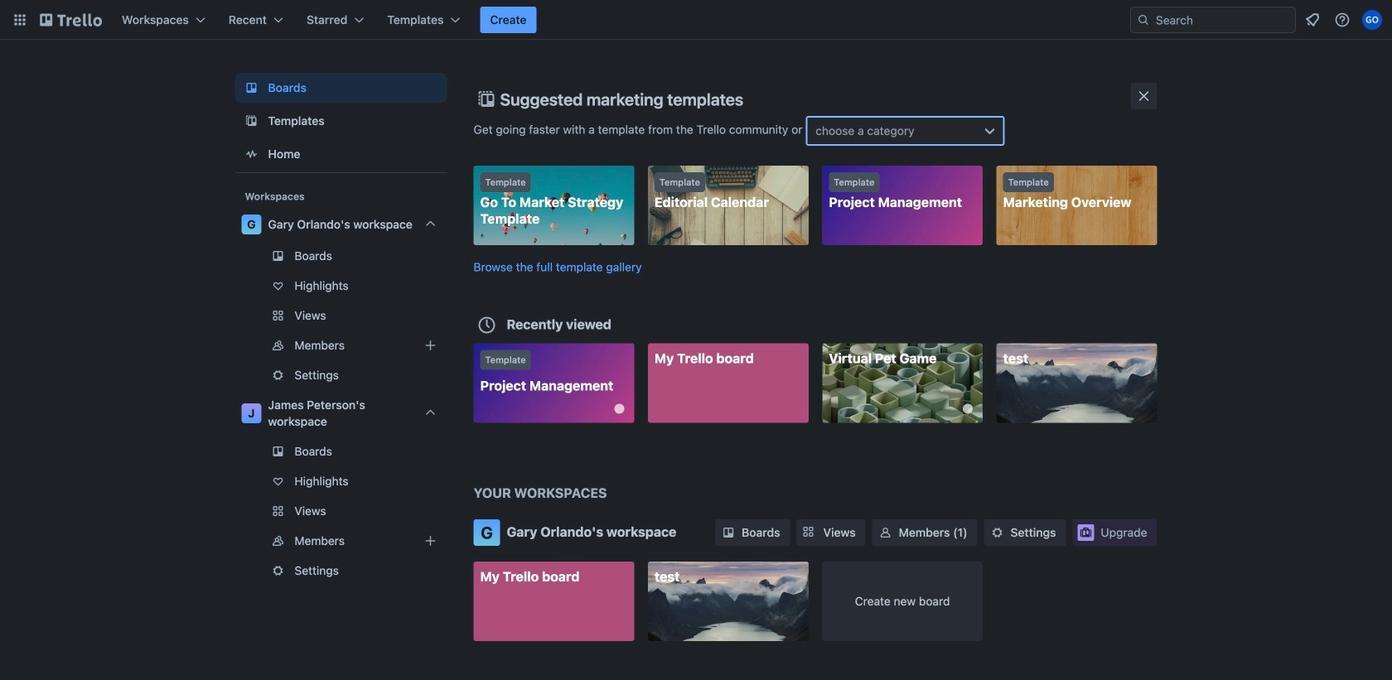 Task type: vqa. For each thing, say whether or not it's contained in the screenshot.
status
no



Task type: locate. For each thing, give the bounding box(es) containing it.
back to home image
[[40, 7, 102, 33]]

primary element
[[0, 0, 1393, 40]]

gary orlando (garyorlando) image
[[1363, 10, 1383, 30]]

2 there is new activity on this board. image from the left
[[964, 404, 974, 414]]

1 horizontal spatial there is new activity on this board. image
[[964, 404, 974, 414]]

0 vertical spatial add image
[[421, 336, 441, 356]]

sm image
[[721, 525, 737, 541], [878, 525, 894, 541]]

0 horizontal spatial sm image
[[721, 525, 737, 541]]

there is new activity on this board. image
[[615, 404, 625, 414], [964, 404, 974, 414]]

home image
[[242, 144, 262, 164]]

1 there is new activity on this board. image from the left
[[615, 404, 625, 414]]

Search field
[[1151, 7, 1296, 32]]

0 horizontal spatial there is new activity on this board. image
[[615, 404, 625, 414]]

2 add image from the top
[[421, 531, 441, 551]]

1 horizontal spatial sm image
[[878, 525, 894, 541]]

1 vertical spatial add image
[[421, 531, 441, 551]]

search image
[[1138, 13, 1151, 27]]

add image
[[421, 336, 441, 356], [421, 531, 441, 551]]

board image
[[242, 78, 262, 98]]



Task type: describe. For each thing, give the bounding box(es) containing it.
open information menu image
[[1335, 12, 1352, 28]]

sm image
[[990, 525, 1006, 541]]

template board image
[[242, 111, 262, 131]]

0 notifications image
[[1303, 10, 1323, 30]]

2 sm image from the left
[[878, 525, 894, 541]]

1 add image from the top
[[421, 336, 441, 356]]

1 sm image from the left
[[721, 525, 737, 541]]



